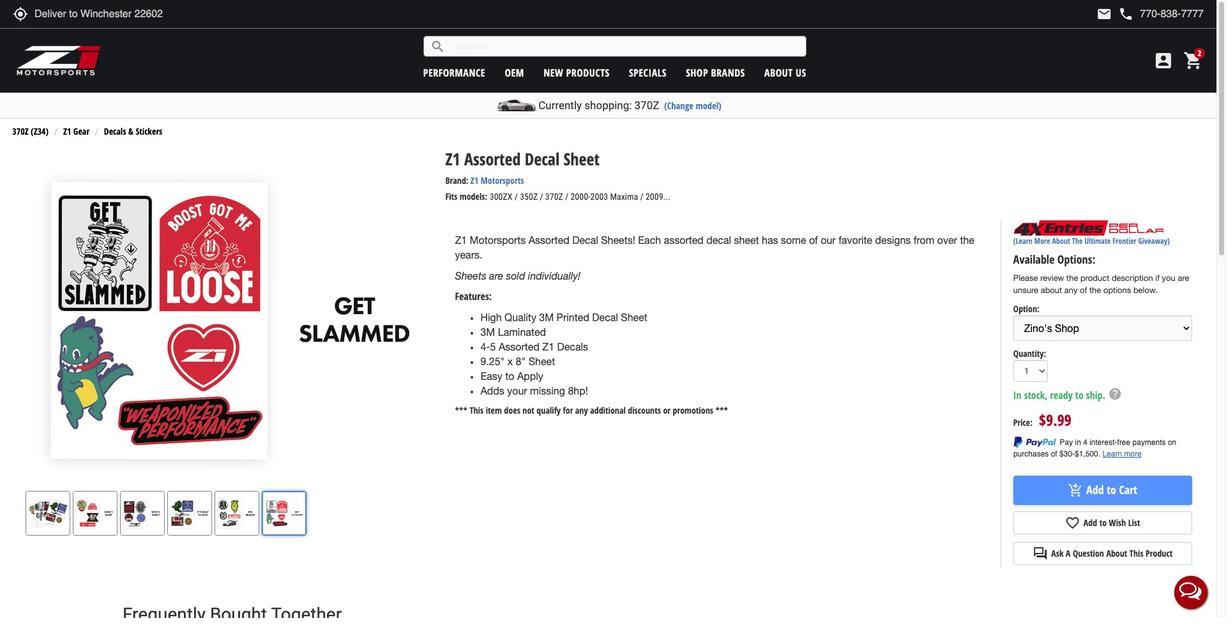 Task type: describe. For each thing, give the bounding box(es) containing it.
are inside (learn more about the ultimate frontier giveaway) available options: please review the product description if you are unsure about any of the options below.
[[1178, 274, 1190, 283]]

phone link
[[1119, 6, 1204, 22]]

new products link
[[544, 65, 610, 80]]

sheets
[[455, 270, 487, 281]]

for
[[563, 405, 573, 417]]

2003
[[591, 192, 608, 202]]

3 / from the left
[[565, 192, 569, 202]]

more
[[1035, 236, 1051, 247]]

in stock, ready to ship. help
[[1014, 387, 1123, 402]]

(learn more about the ultimate frontier giveaway) link
[[1014, 236, 1170, 247]]

0 vertical spatial this
[[470, 405, 484, 417]]

adds
[[481, 385, 505, 396]]

discounts
[[628, 405, 661, 417]]

us
[[796, 65, 807, 80]]

370z inside z1 assorted decal sheet brand: z1 motorsports fits models: 300zx / 350z / 370z / 2000-2003 maxima / 2009...
[[545, 192, 563, 202]]

has
[[762, 234, 778, 246]]

0 vertical spatial 3m
[[539, 312, 554, 323]]

about us link
[[765, 65, 807, 80]]

wish
[[1109, 517, 1127, 529]]

quantity:
[[1014, 348, 1047, 360]]

this inside question_answer ask a question about this product
[[1130, 547, 1144, 560]]

to inside the favorite_border add to wish list
[[1100, 517, 1107, 529]]

shop brands link
[[686, 65, 745, 80]]

(change model) link
[[664, 100, 722, 112]]

question
[[1073, 547, 1105, 560]]

2009...
[[646, 192, 671, 202]]

apply
[[517, 370, 544, 382]]

high
[[481, 312, 502, 323]]

8"
[[516, 356, 526, 367]]

options:
[[1058, 252, 1096, 267]]

help
[[1108, 387, 1123, 401]]

or
[[663, 405, 671, 417]]

my_location
[[13, 6, 28, 22]]

decal
[[707, 234, 732, 246]]

product
[[1146, 547, 1173, 560]]

z1 motorsports assorted decal sheets! each assorted decal sheet has some of our favorite designs from over the years.
[[455, 234, 975, 261]]

options
[[1104, 285, 1132, 295]]

2 vertical spatial the
[[1090, 285, 1102, 295]]

printed
[[557, 312, 590, 323]]

new
[[544, 65, 564, 80]]

question_answer
[[1033, 546, 1048, 561]]

8hp!
[[568, 385, 588, 396]]

quality
[[505, 312, 537, 323]]

search
[[430, 39, 446, 54]]

easy
[[481, 370, 503, 382]]

each
[[638, 234, 661, 246]]

z1 inside high quality 3m printed decal sheet 3m laminated 4-5 assorted z1 decals 9.25" x 8" sheet easy to apply adds your missing 8hp!
[[543, 341, 555, 353]]

z1 gear link
[[63, 125, 90, 137]]

favorite_border
[[1065, 515, 1081, 531]]

0 vertical spatial 370z
[[635, 99, 660, 112]]

2 horizontal spatial sheet
[[621, 312, 648, 323]]

favorite
[[839, 234, 873, 246]]

1 *** from the left
[[455, 405, 468, 417]]

about inside question_answer ask a question about this product
[[1107, 547, 1128, 560]]

mail phone
[[1097, 6, 1134, 22]]

add_shopping_cart add to cart
[[1068, 482, 1138, 498]]

0 horizontal spatial sheet
[[529, 356, 555, 367]]

assorted inside z1 assorted decal sheet brand: z1 motorsports fits models: 300zx / 350z / 370z / 2000-2003 maxima / 2009...
[[464, 148, 521, 171]]

0 vertical spatial about
[[765, 65, 793, 80]]

shop brands
[[686, 65, 745, 80]]

description
[[1112, 274, 1154, 283]]

sheets!
[[601, 234, 636, 246]]

add for add to wish list
[[1084, 517, 1098, 529]]

oem
[[505, 65, 524, 80]]

of inside z1 motorsports assorted decal sheets! each assorted decal sheet has some of our favorite designs from over the years.
[[809, 234, 818, 246]]

high quality 3m printed decal sheet 3m laminated 4-5 assorted z1 decals 9.25" x 8" sheet easy to apply adds your missing 8hp!
[[481, 312, 648, 396]]

gear
[[73, 125, 90, 137]]

0 horizontal spatial decals
[[104, 125, 126, 137]]

z1 up models:
[[471, 175, 479, 187]]

2 *** from the left
[[716, 405, 728, 417]]

z1 motorsports logo image
[[16, 45, 102, 77]]

z1 for motorsports
[[455, 234, 467, 246]]

ultimate
[[1085, 236, 1111, 247]]

decals & stickers link
[[104, 125, 162, 137]]

models:
[[460, 191, 488, 203]]

available
[[1014, 252, 1055, 267]]

years.
[[455, 249, 483, 261]]

shopping:
[[585, 99, 632, 112]]

ready
[[1051, 388, 1073, 402]]

our
[[821, 234, 836, 246]]

please
[[1014, 274, 1038, 283]]

currently shopping: 370z (change model)
[[539, 99, 722, 112]]

4 / from the left
[[640, 192, 644, 202]]

about
[[1041, 285, 1062, 295]]

assorted inside high quality 3m printed decal sheet 3m laminated 4-5 assorted z1 decals 9.25" x 8" sheet easy to apply adds your missing 8hp!
[[499, 341, 540, 353]]

review
[[1041, 274, 1065, 283]]

Search search field
[[446, 36, 806, 56]]

stock,
[[1024, 388, 1048, 402]]

account_box link
[[1151, 50, 1177, 71]]

9.25"
[[481, 356, 505, 367]]

does
[[504, 405, 521, 417]]

designs
[[876, 234, 911, 246]]

motorsports inside z1 motorsports assorted decal sheets! each assorted decal sheet has some of our favorite designs from over the years.
[[470, 234, 526, 246]]

assorted inside z1 motorsports assorted decal sheets! each assorted decal sheet has some of our favorite designs from over the years.
[[529, 234, 570, 246]]

item
[[486, 405, 502, 417]]

1 / from the left
[[515, 192, 518, 202]]

to inside high quality 3m printed decal sheet 3m laminated 4-5 assorted z1 decals 9.25" x 8" sheet easy to apply adds your missing 8hp!
[[505, 370, 515, 382]]

to inside in stock, ready to ship. help
[[1076, 388, 1084, 402]]



Task type: vqa. For each thing, say whether or not it's contained in the screenshot.
Ask
yes



Task type: locate. For each thing, give the bounding box(es) containing it.
account_box
[[1154, 50, 1174, 71]]

0 vertical spatial the
[[960, 234, 975, 246]]

0 vertical spatial any
[[1065, 285, 1078, 295]]

/
[[515, 192, 518, 202], [540, 192, 543, 202], [565, 192, 569, 202], [640, 192, 644, 202]]

about
[[765, 65, 793, 80], [1053, 236, 1071, 247], [1107, 547, 1128, 560]]

/ right 350z
[[540, 192, 543, 202]]

are right you
[[1178, 274, 1190, 283]]

favorite_border add to wish list
[[1065, 515, 1141, 531]]

shopping_cart
[[1184, 50, 1204, 71]]

1 vertical spatial decal
[[573, 234, 598, 246]]

to down x
[[505, 370, 515, 382]]

z1 inside z1 motorsports assorted decal sheets! each assorted decal sheet has some of our favorite designs from over the years.
[[455, 234, 467, 246]]

of inside (learn more about the ultimate frontier giveaway) available options: please review the product description if you are unsure about any of the options below.
[[1080, 285, 1088, 295]]

1 vertical spatial add
[[1084, 517, 1098, 529]]

motorsports inside z1 assorted decal sheet brand: z1 motorsports fits models: 300zx / 350z / 370z / 2000-2003 maxima / 2009...
[[481, 175, 524, 187]]

370z right 350z
[[545, 192, 563, 202]]

assorted up individually!
[[529, 234, 570, 246]]

sold
[[506, 270, 525, 281]]

z1 left gear
[[63, 125, 71, 137]]

0 horizontal spatial ***
[[455, 405, 468, 417]]

1 horizontal spatial about
[[1053, 236, 1071, 247]]

about inside (learn more about the ultimate frontier giveaway) available options: please review the product description if you are unsure about any of the options below.
[[1053, 236, 1071, 247]]

z1 for assorted
[[446, 148, 460, 171]]

2 horizontal spatial 370z
[[635, 99, 660, 112]]

5
[[490, 341, 496, 353]]

0 horizontal spatial 3m
[[481, 327, 495, 338]]

if
[[1156, 274, 1160, 283]]

sheets are sold individually!
[[455, 270, 581, 281]]

1 horizontal spatial any
[[1065, 285, 1078, 295]]

(change
[[664, 100, 694, 112]]

to inside add_shopping_cart add to cart
[[1107, 482, 1117, 498]]

sheet
[[734, 234, 759, 246]]

the
[[1072, 236, 1083, 247]]

3m
[[539, 312, 554, 323], [481, 327, 495, 338]]

new products
[[544, 65, 610, 80]]

1 vertical spatial sheet
[[621, 312, 648, 323]]

&
[[128, 125, 134, 137]]

1 horizontal spatial 3m
[[539, 312, 554, 323]]

sheet up 2000- on the left of page
[[564, 148, 600, 171]]

0 vertical spatial motorsports
[[481, 175, 524, 187]]

decal left sheets!
[[573, 234, 598, 246]]

the right over
[[960, 234, 975, 246]]

to left cart
[[1107, 482, 1117, 498]]

currently
[[539, 99, 582, 112]]

of down product
[[1080, 285, 1088, 295]]

decal
[[525, 148, 560, 171], [573, 234, 598, 246], [592, 312, 618, 323]]

decal inside z1 motorsports assorted decal sheets! each assorted decal sheet has some of our favorite designs from over the years.
[[573, 234, 598, 246]]

*** this item does not qualify for any additional discounts or promotions ***
[[455, 405, 728, 417]]

about right question
[[1107, 547, 1128, 560]]

add inside add_shopping_cart add to cart
[[1087, 482, 1104, 498]]

decal inside z1 assorted decal sheet brand: z1 motorsports fits models: 300zx / 350z / 370z / 2000-2003 maxima / 2009...
[[525, 148, 560, 171]]

2 vertical spatial assorted
[[499, 341, 540, 353]]

0 vertical spatial assorted
[[464, 148, 521, 171]]

300zx
[[490, 192, 513, 202]]

sheet inside z1 assorted decal sheet brand: z1 motorsports fits models: 300zx / 350z / 370z / 2000-2003 maxima / 2009...
[[564, 148, 600, 171]]

promotions
[[673, 405, 714, 417]]

cart
[[1120, 482, 1138, 498]]

2 vertical spatial about
[[1107, 547, 1128, 560]]

any inside (learn more about the ultimate frontier giveaway) available options: please review the product description if you are unsure about any of the options below.
[[1065, 285, 1078, 295]]

z1 up the brand:
[[446, 148, 460, 171]]

add for add to cart
[[1087, 482, 1104, 498]]

3m up 4- at the left
[[481, 327, 495, 338]]

additional
[[590, 405, 626, 417]]

(z34)
[[31, 125, 49, 137]]

from
[[914, 234, 935, 246]]

your
[[507, 385, 527, 396]]

features:
[[455, 290, 492, 304]]

3m right quality
[[539, 312, 554, 323]]

unsure
[[1014, 285, 1039, 295]]

0 horizontal spatial any
[[575, 405, 588, 417]]

0 vertical spatial sheet
[[564, 148, 600, 171]]

1 vertical spatial 370z
[[12, 125, 29, 137]]

0 vertical spatial of
[[809, 234, 818, 246]]

decals down printed
[[557, 341, 588, 353]]

z1 motorsports link
[[471, 175, 524, 187]]

2000-
[[571, 192, 591, 202]]

1 horizontal spatial of
[[1080, 285, 1088, 295]]

1 vertical spatial 3m
[[481, 327, 495, 338]]

not
[[523, 405, 535, 417]]

about left the
[[1053, 236, 1071, 247]]

phone
[[1119, 6, 1134, 22]]

individually!
[[528, 270, 581, 281]]

about us
[[765, 65, 807, 80]]

performance link
[[423, 65, 486, 80]]

add right favorite_border
[[1084, 517, 1098, 529]]

0 horizontal spatial are
[[489, 270, 503, 281]]

about left us
[[765, 65, 793, 80]]

0 horizontal spatial the
[[960, 234, 975, 246]]

mail
[[1097, 6, 1112, 22]]

assorted up 8"
[[499, 341, 540, 353]]

1 horizontal spatial are
[[1178, 274, 1190, 283]]

0 horizontal spatial 370z
[[12, 125, 29, 137]]

2 horizontal spatial about
[[1107, 547, 1128, 560]]

price:
[[1014, 416, 1033, 428]]

2 vertical spatial decal
[[592, 312, 618, 323]]

/ left 2000- on the left of page
[[565, 192, 569, 202]]

*** left item
[[455, 405, 468, 417]]

frontier
[[1113, 236, 1137, 247]]

to left ship.
[[1076, 388, 1084, 402]]

z1
[[63, 125, 71, 137], [446, 148, 460, 171], [471, 175, 479, 187], [455, 234, 467, 246], [543, 341, 555, 353]]

2 vertical spatial sheet
[[529, 356, 555, 367]]

decals & stickers
[[104, 125, 162, 137]]

z1 down 'laminated'
[[543, 341, 555, 353]]

0 horizontal spatial of
[[809, 234, 818, 246]]

(learn
[[1014, 236, 1033, 247]]

add right add_shopping_cart on the right
[[1087, 482, 1104, 498]]

0 horizontal spatial this
[[470, 405, 484, 417]]

decals inside high quality 3m printed decal sheet 3m laminated 4-5 assorted z1 decals 9.25" x 8" sheet easy to apply adds your missing 8hp!
[[557, 341, 588, 353]]

1 vertical spatial assorted
[[529, 234, 570, 246]]

1 vertical spatial motorsports
[[470, 234, 526, 246]]

in
[[1014, 388, 1022, 402]]

decal inside high quality 3m printed decal sheet 3m laminated 4-5 assorted z1 decals 9.25" x 8" sheet easy to apply adds your missing 8hp!
[[592, 312, 618, 323]]

z1 assorted decal sheet brand: z1 motorsports fits models: 300zx / 350z / 370z / 2000-2003 maxima / 2009...
[[446, 148, 671, 203]]

350z
[[520, 192, 538, 202]]

specials link
[[629, 65, 667, 80]]

(learn more about the ultimate frontier giveaway) available options: please review the product description if you are unsure about any of the options below.
[[1014, 236, 1190, 295]]

motorsports up 300zx
[[481, 175, 524, 187]]

specials
[[629, 65, 667, 80]]

this left the product
[[1130, 547, 1144, 560]]

to left wish
[[1100, 517, 1107, 529]]

decal right printed
[[592, 312, 618, 323]]

1 horizontal spatial sheet
[[564, 148, 600, 171]]

to
[[505, 370, 515, 382], [1076, 388, 1084, 402], [1107, 482, 1117, 498], [1100, 517, 1107, 529]]

1 horizontal spatial this
[[1130, 547, 1144, 560]]

/ left 350z
[[515, 192, 518, 202]]

1 vertical spatial of
[[1080, 285, 1088, 295]]

list
[[1129, 517, 1141, 529]]

0 vertical spatial decal
[[525, 148, 560, 171]]

of left the our
[[809, 234, 818, 246]]

1 horizontal spatial decals
[[557, 341, 588, 353]]

add inside the favorite_border add to wish list
[[1084, 517, 1098, 529]]

over
[[938, 234, 958, 246]]

2 horizontal spatial the
[[1090, 285, 1102, 295]]

assorted up z1 motorsports link
[[464, 148, 521, 171]]

are left sold
[[489, 270, 503, 281]]

giveaway)
[[1139, 236, 1170, 247]]

$9.99
[[1039, 409, 1072, 430]]

the down options: on the right top of the page
[[1067, 274, 1079, 283]]

0 vertical spatial decals
[[104, 125, 126, 137]]

question_answer ask a question about this product
[[1033, 546, 1173, 561]]

model)
[[696, 100, 722, 112]]

the down product
[[1090, 285, 1102, 295]]

*** right promotions
[[716, 405, 728, 417]]

brand:
[[446, 175, 469, 187]]

oem link
[[505, 65, 524, 80]]

shop
[[686, 65, 709, 80]]

motorsports up years.
[[470, 234, 526, 246]]

mail link
[[1097, 6, 1112, 22]]

z1 for gear
[[63, 125, 71, 137]]

1 horizontal spatial the
[[1067, 274, 1079, 283]]

z1 up years.
[[455, 234, 467, 246]]

any right for
[[575, 405, 588, 417]]

some
[[781, 234, 807, 246]]

products
[[566, 65, 610, 80]]

0 vertical spatial add
[[1087, 482, 1104, 498]]

any right about
[[1065, 285, 1078, 295]]

2 / from the left
[[540, 192, 543, 202]]

370z (z34) link
[[12, 125, 49, 137]]

this left item
[[470, 405, 484, 417]]

option:
[[1014, 303, 1040, 315]]

0 horizontal spatial about
[[765, 65, 793, 80]]

any
[[1065, 285, 1078, 295], [575, 405, 588, 417]]

370z left (z34)
[[12, 125, 29, 137]]

shopping_cart link
[[1181, 50, 1204, 71]]

1 vertical spatial about
[[1053, 236, 1071, 247]]

1 horizontal spatial 370z
[[545, 192, 563, 202]]

1 horizontal spatial ***
[[716, 405, 728, 417]]

sheet up apply
[[529, 356, 555, 367]]

1 vertical spatial any
[[575, 405, 588, 417]]

sheet right printed
[[621, 312, 648, 323]]

1 vertical spatial decals
[[557, 341, 588, 353]]

assorted
[[464, 148, 521, 171], [529, 234, 570, 246], [499, 341, 540, 353]]

1 vertical spatial this
[[1130, 547, 1144, 560]]

decal up 350z
[[525, 148, 560, 171]]

1 vertical spatial the
[[1067, 274, 1079, 283]]

qualify
[[537, 405, 561, 417]]

decals left & at top left
[[104, 125, 126, 137]]

/ left 2009...
[[640, 192, 644, 202]]

370z left (change
[[635, 99, 660, 112]]

ask
[[1052, 547, 1064, 560]]

the inside z1 motorsports assorted decal sheets! each assorted decal sheet has some of our favorite designs from over the years.
[[960, 234, 975, 246]]

2 vertical spatial 370z
[[545, 192, 563, 202]]



